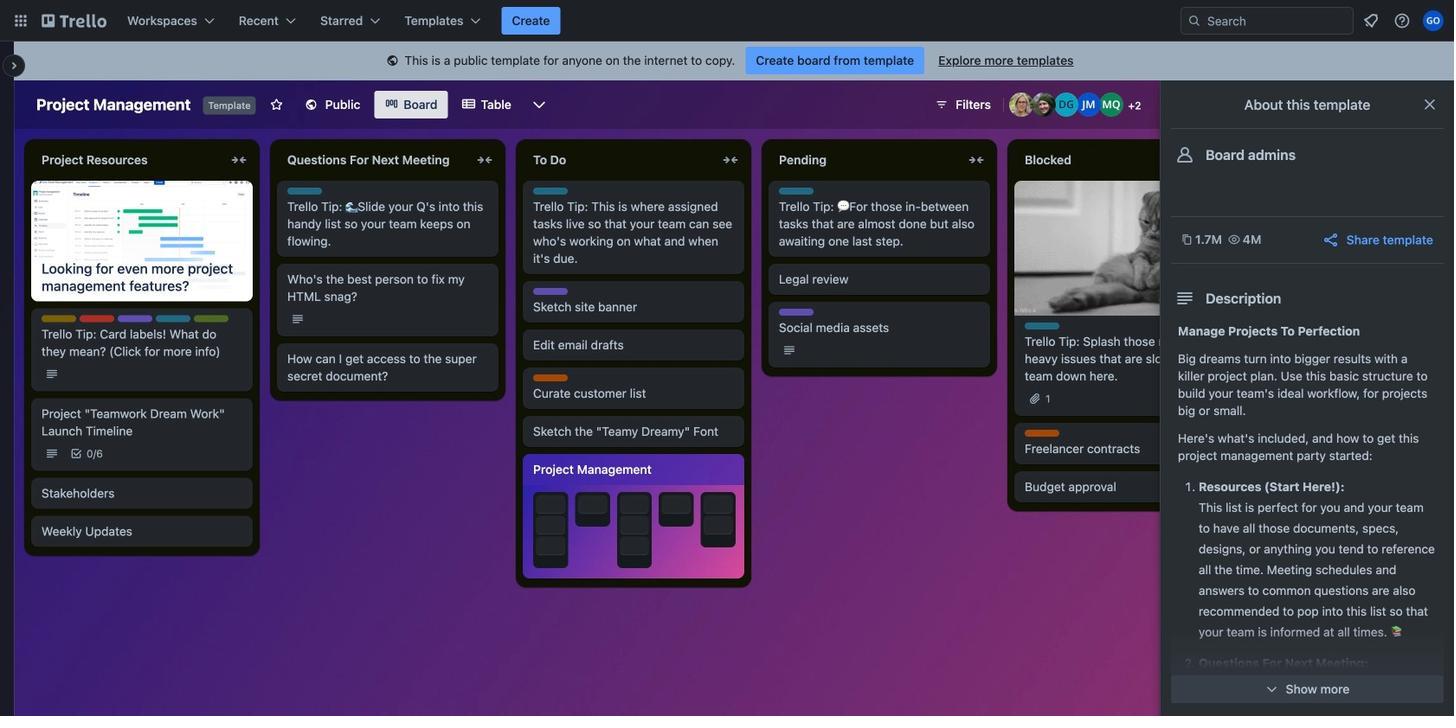 Task type: describe. For each thing, give the bounding box(es) containing it.
caity (caity) image
[[1032, 93, 1056, 117]]

1 horizontal spatial color: orange, title: "one more step" element
[[1025, 430, 1059, 437]]

0 horizontal spatial color: purple, title: "design team" element
[[118, 316, 152, 323]]

1 collapse list image from the left
[[229, 150, 249, 171]]

sm image
[[384, 53, 401, 70]]

customize views image
[[530, 96, 548, 113]]

0 horizontal spatial color: orange, title: "one more step" element
[[533, 375, 568, 382]]

gary orlando (garyorlando) image
[[1423, 10, 1444, 31]]

1 horizontal spatial color: purple, title: "design team" element
[[533, 288, 568, 295]]

Search field
[[1201, 9, 1353, 33]]

back to home image
[[42, 7, 106, 35]]

melody qiao (melodyqiao) image
[[1099, 93, 1124, 117]]

color: sky, title: "trello tip" element for first collapse list icon from the right
[[533, 188, 568, 195]]

open information menu image
[[1394, 12, 1411, 29]]

2 horizontal spatial color: purple, title: "design team" element
[[779, 309, 814, 316]]

0 notifications image
[[1361, 10, 1381, 31]]



Task type: locate. For each thing, give the bounding box(es) containing it.
color: yellow, title: "copy request" element
[[42, 316, 76, 323]]

color: sky, title: "trello tip" element
[[287, 188, 322, 195], [533, 188, 568, 195], [779, 188, 814, 195], [156, 316, 190, 323], [1025, 323, 1059, 330]]

1 horizontal spatial collapse list image
[[966, 150, 987, 171]]

color: sky, title: "trello tip" element for 1st collapse list image from the right
[[779, 188, 814, 195]]

jordan mirchev (jordan_mirchev) image
[[1077, 93, 1101, 117]]

color: red, title: "priority" element
[[80, 316, 114, 323]]

color: sky, title: "trello tip" element for 2nd collapse list icon from right
[[287, 188, 322, 195]]

collapse list image
[[474, 150, 495, 171], [720, 150, 741, 171]]

0 vertical spatial color: orange, title: "one more step" element
[[533, 375, 568, 382]]

1 vertical spatial color: orange, title: "one more step" element
[[1025, 430, 1059, 437]]

0 horizontal spatial collapse list image
[[229, 150, 249, 171]]

1 horizontal spatial collapse list image
[[720, 150, 741, 171]]

primary element
[[0, 0, 1454, 42]]

search image
[[1188, 14, 1201, 28]]

2 collapse list image from the left
[[966, 150, 987, 171]]

None text field
[[523, 146, 717, 174], [769, 146, 963, 174], [523, 146, 717, 174], [769, 146, 963, 174]]

color: lime, title: "halp" element
[[194, 316, 229, 323]]

devan goldstein (devangoldstein2) image
[[1054, 93, 1079, 117]]

color: purple, title: "design team" element
[[533, 288, 568, 295], [779, 309, 814, 316], [118, 316, 152, 323]]

Board name text field
[[28, 91, 200, 119]]

star or unstar board image
[[270, 98, 284, 112]]

color: orange, title: "one more step" element
[[533, 375, 568, 382], [1025, 430, 1059, 437]]

1 collapse list image from the left
[[474, 150, 495, 171]]

2 collapse list image from the left
[[720, 150, 741, 171]]

None text field
[[31, 146, 225, 174], [277, 146, 471, 174], [31, 146, 225, 174], [277, 146, 471, 174]]

collapse list image
[[229, 150, 249, 171], [966, 150, 987, 171]]

0 horizontal spatial collapse list image
[[474, 150, 495, 171]]

andrea crawford (andreacrawford8) image
[[1009, 93, 1034, 117]]



Task type: vqa. For each thing, say whether or not it's contained in the screenshot.
Jira to the bottom
no



